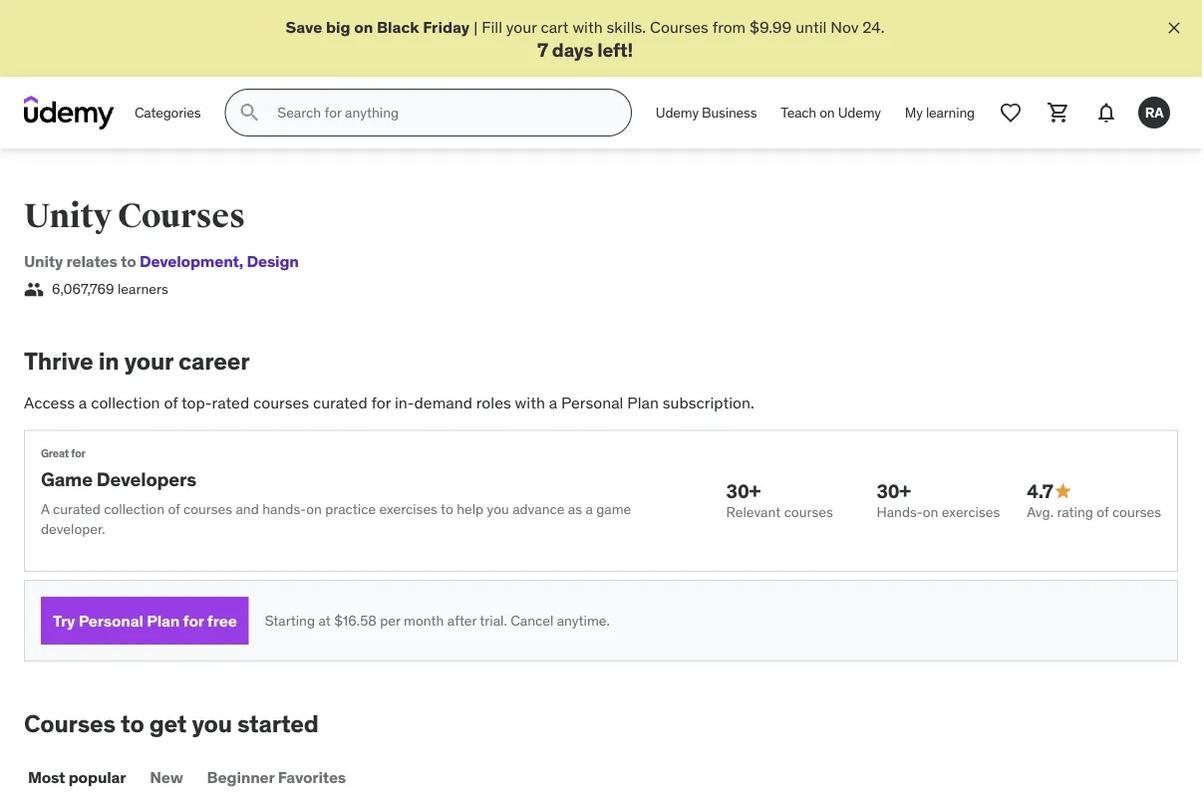 Task type: vqa. For each thing, say whether or not it's contained in the screenshot.
the leftmost •
no



Task type: describe. For each thing, give the bounding box(es) containing it.
0 vertical spatial collection
[[91, 393, 160, 413]]

curated inside "great for game developers a curated collection of courses and hands-on practice exercises to help you advance as a game developer."
[[53, 501, 101, 519]]

left!
[[598, 37, 633, 61]]

30+ hands-on exercises
[[877, 479, 1001, 521]]

and
[[236, 501, 259, 519]]

development
[[140, 251, 239, 272]]

of right rating
[[1097, 503, 1109, 521]]

courses right rating
[[1113, 503, 1162, 521]]

your inside 'save big on black friday | fill your cart with skills. courses from $9.99 until nov 24. 7 days left!'
[[506, 16, 537, 37]]

until
[[796, 16, 827, 37]]

development link
[[140, 251, 239, 272]]

try
[[53, 611, 75, 631]]

access a collection of top-rated courses curated for in-demand roles with a personal plan subscription.
[[24, 393, 755, 413]]

with inside 'save big on black friday | fill your cart with skills. courses from $9.99 until nov 24. 7 days left!'
[[573, 16, 603, 37]]

starting
[[265, 612, 315, 630]]

shopping cart with 0 items image
[[1047, 101, 1071, 125]]

6,067,769
[[52, 280, 114, 298]]

$9.99
[[750, 16, 792, 37]]

cart
[[541, 16, 569, 37]]

skills.
[[607, 16, 646, 37]]

1 vertical spatial plan
[[147, 611, 180, 631]]

Search for anything text field
[[274, 96, 607, 130]]

in-
[[395, 393, 414, 413]]

small image
[[24, 280, 44, 300]]

advance
[[513, 501, 565, 519]]

relevant
[[727, 503, 781, 521]]

1 vertical spatial personal
[[78, 611, 143, 631]]

practice
[[325, 501, 376, 519]]

unity for unity courses
[[24, 196, 112, 237]]

black
[[377, 16, 419, 37]]

hands-
[[262, 501, 306, 519]]

4.7
[[1027, 479, 1054, 503]]

for inside "great for game developers a curated collection of courses and hands-on practice exercises to help you advance as a game developer."
[[71, 447, 85, 461]]

exercises inside "great for game developers a curated collection of courses and hands-on practice exercises to help you advance as a game developer."
[[379, 501, 438, 519]]

access
[[24, 393, 75, 413]]

after
[[448, 612, 477, 630]]

developer.
[[41, 520, 105, 538]]

of left the top-
[[164, 393, 178, 413]]

unity for unity relates to development design
[[24, 251, 63, 272]]

close image
[[1165, 18, 1185, 38]]

at
[[319, 612, 331, 630]]

categories button
[[123, 89, 213, 137]]

starting at $16.58 per month after trial. cancel anytime.
[[265, 612, 610, 630]]

1 vertical spatial courses
[[118, 196, 245, 237]]

roles
[[476, 393, 511, 413]]

1 udemy from the left
[[656, 104, 699, 122]]

most popular button
[[24, 755, 130, 790]]

started
[[237, 709, 319, 739]]

nov
[[831, 16, 859, 37]]

6,067,769 learners
[[52, 280, 168, 298]]

from
[[713, 16, 746, 37]]

exercises inside 30+ hands-on exercises
[[942, 503, 1001, 521]]

rating
[[1057, 503, 1094, 521]]

developers
[[97, 467, 196, 491]]

popular
[[69, 768, 126, 788]]

udemy business
[[656, 104, 757, 122]]

design
[[247, 251, 299, 272]]

try personal plan for free link
[[41, 597, 249, 645]]

free
[[207, 611, 237, 631]]

teach on udemy
[[781, 104, 881, 122]]

great for game developers a curated collection of courses and hands-on practice exercises to help you advance as a game developer.
[[41, 447, 631, 538]]

2 vertical spatial to
[[121, 709, 144, 739]]

avg. rating of courses
[[1027, 503, 1162, 521]]

cancel
[[511, 612, 554, 630]]

on inside "great for game developers a curated collection of courses and hands-on practice exercises to help you advance as a game developer."
[[306, 501, 322, 519]]

$16.58
[[334, 612, 377, 630]]

30+ for 30+ hands-on exercises
[[877, 479, 911, 503]]

rated
[[212, 393, 249, 413]]

fill
[[482, 16, 503, 37]]

courses right rated
[[253, 393, 309, 413]]



Task type: locate. For each thing, give the bounding box(es) containing it.
hands-
[[877, 503, 923, 521]]

new button
[[146, 755, 187, 790]]

courses up development
[[118, 196, 245, 237]]

1 horizontal spatial for
[[183, 611, 204, 631]]

personal right 'try'
[[78, 611, 143, 631]]

1 horizontal spatial personal
[[561, 393, 624, 413]]

plan left subscription. at the right of page
[[628, 393, 659, 413]]

exercises
[[379, 501, 438, 519], [942, 503, 1001, 521]]

2 unity from the top
[[24, 251, 63, 272]]

on inside 30+ hands-on exercises
[[923, 503, 939, 521]]

new
[[150, 768, 183, 788]]

exercises right practice
[[379, 501, 438, 519]]

help
[[457, 501, 484, 519]]

anytime.
[[557, 612, 610, 630]]

udemy left the my
[[838, 104, 881, 122]]

0 horizontal spatial personal
[[78, 611, 143, 631]]

save big on black friday | fill your cart with skills. courses from $9.99 until nov 24. 7 days left!
[[286, 16, 885, 61]]

you right get
[[192, 709, 232, 739]]

2 30+ from the left
[[877, 479, 911, 503]]

design link
[[239, 251, 299, 272]]

1 horizontal spatial courses
[[118, 196, 245, 237]]

submit search image
[[238, 101, 262, 125]]

small image
[[1054, 482, 1074, 502]]

1 vertical spatial curated
[[53, 501, 101, 519]]

0 horizontal spatial you
[[192, 709, 232, 739]]

relates
[[66, 251, 117, 272]]

ra
[[1145, 104, 1164, 121]]

unity
[[24, 196, 112, 237], [24, 251, 63, 272]]

a right access
[[79, 393, 87, 413]]

collection down the developers
[[104, 501, 165, 519]]

2 horizontal spatial for
[[371, 393, 391, 413]]

0 vertical spatial you
[[487, 501, 509, 519]]

a
[[79, 393, 87, 413], [549, 393, 558, 413], [586, 501, 593, 519]]

with inside "thrive in your career" element
[[515, 393, 545, 413]]

your
[[506, 16, 537, 37], [124, 346, 173, 376]]

0 horizontal spatial courses
[[24, 709, 116, 739]]

1 30+ from the left
[[727, 479, 761, 503]]

personal
[[561, 393, 624, 413], [78, 611, 143, 631]]

as
[[568, 501, 582, 519]]

0 vertical spatial plan
[[628, 393, 659, 413]]

udemy left the business
[[656, 104, 699, 122]]

1 horizontal spatial plan
[[628, 393, 659, 413]]

courses up most popular button
[[24, 709, 116, 739]]

in
[[98, 346, 119, 376]]

days
[[552, 37, 594, 61]]

to left get
[[121, 709, 144, 739]]

a right the as
[[586, 501, 593, 519]]

0 vertical spatial with
[[573, 16, 603, 37]]

1 vertical spatial collection
[[104, 501, 165, 519]]

unity up relates at the top of page
[[24, 196, 112, 237]]

1 horizontal spatial curated
[[313, 393, 368, 413]]

a right roles
[[549, 393, 558, 413]]

0 horizontal spatial plan
[[147, 611, 180, 631]]

0 vertical spatial unity
[[24, 196, 112, 237]]

learning
[[926, 104, 975, 122]]

friday
[[423, 16, 470, 37]]

for
[[371, 393, 391, 413], [71, 447, 85, 461], [183, 611, 204, 631]]

30+ up hands-
[[877, 479, 911, 503]]

collection
[[91, 393, 160, 413], [104, 501, 165, 519]]

0 horizontal spatial a
[[79, 393, 87, 413]]

most popular
[[28, 768, 126, 788]]

you
[[487, 501, 509, 519], [192, 709, 232, 739]]

categories
[[135, 104, 201, 122]]

teach
[[781, 104, 817, 122]]

of
[[164, 393, 178, 413], [168, 501, 180, 519], [1097, 503, 1109, 521]]

ra link
[[1131, 89, 1179, 137]]

1 vertical spatial to
[[441, 501, 454, 519]]

a inside "great for game developers a curated collection of courses and hands-on practice exercises to help you advance as a game developer."
[[586, 501, 593, 519]]

0 horizontal spatial exercises
[[379, 501, 438, 519]]

courses to get you started
[[24, 709, 319, 739]]

courses left from
[[650, 16, 709, 37]]

collection inside "great for game developers a curated collection of courses and hands-on practice exercises to help you advance as a game developer."
[[104, 501, 165, 519]]

to inside "great for game developers a curated collection of courses and hands-on practice exercises to help you advance as a game developer."
[[441, 501, 454, 519]]

udemy business link
[[644, 89, 769, 137]]

plan left free
[[147, 611, 180, 631]]

trial.
[[480, 612, 507, 630]]

30+
[[727, 479, 761, 503], [877, 479, 911, 503]]

1 horizontal spatial your
[[506, 16, 537, 37]]

unity relates to development design
[[24, 251, 299, 272]]

demand
[[414, 393, 473, 413]]

2 udemy from the left
[[838, 104, 881, 122]]

0 vertical spatial personal
[[561, 393, 624, 413]]

most
[[28, 768, 65, 788]]

notifications image
[[1095, 101, 1119, 125]]

|
[[474, 16, 478, 37]]

0 vertical spatial curated
[[313, 393, 368, 413]]

great
[[41, 447, 69, 461]]

1 horizontal spatial a
[[549, 393, 558, 413]]

2 horizontal spatial courses
[[650, 16, 709, 37]]

0 horizontal spatial udemy
[[656, 104, 699, 122]]

for left free
[[183, 611, 204, 631]]

collection down thrive in your career
[[91, 393, 160, 413]]

curated left in-
[[313, 393, 368, 413]]

0 horizontal spatial with
[[515, 393, 545, 413]]

my learning
[[905, 104, 975, 122]]

my learning link
[[893, 89, 987, 137]]

courses inside "great for game developers a curated collection of courses and hands-on practice exercises to help you advance as a game developer."
[[183, 501, 232, 519]]

1 vertical spatial your
[[124, 346, 173, 376]]

7
[[537, 37, 548, 61]]

for right great
[[71, 447, 85, 461]]

exercises left the avg.
[[942, 503, 1001, 521]]

courses
[[253, 393, 309, 413], [183, 501, 232, 519], [784, 503, 833, 521], [1113, 503, 1162, 521]]

thrive
[[24, 346, 93, 376]]

2 vertical spatial for
[[183, 611, 204, 631]]

1 vertical spatial for
[[71, 447, 85, 461]]

courses inside 'save big on black friday | fill your cart with skills. courses from $9.99 until nov 24. 7 days left!'
[[650, 16, 709, 37]]

1 horizontal spatial exercises
[[942, 503, 1001, 521]]

to left help
[[441, 501, 454, 519]]

your right "fill"
[[506, 16, 537, 37]]

favorites
[[278, 768, 346, 788]]

teach on udemy link
[[769, 89, 893, 137]]

beginner
[[207, 768, 275, 788]]

beginner favorites button
[[203, 755, 350, 790]]

business
[[702, 104, 757, 122]]

top-
[[181, 393, 212, 413]]

0 vertical spatial your
[[506, 16, 537, 37]]

courses right 'relevant'
[[784, 503, 833, 521]]

month
[[404, 612, 444, 630]]

1 unity from the top
[[24, 196, 112, 237]]

unity courses
[[24, 196, 245, 237]]

of inside "great for game developers a curated collection of courses and hands-on practice exercises to help you advance as a game developer."
[[168, 501, 180, 519]]

30+ up 'relevant'
[[727, 479, 761, 503]]

udemy image
[[24, 96, 115, 130]]

your right in
[[124, 346, 173, 376]]

per
[[380, 612, 401, 630]]

with right roles
[[515, 393, 545, 413]]

a
[[41, 501, 50, 519]]

1 vertical spatial you
[[192, 709, 232, 739]]

try personal plan for free
[[53, 611, 237, 631]]

get
[[149, 709, 187, 739]]

my
[[905, 104, 923, 122]]

for left in-
[[371, 393, 391, 413]]

1 horizontal spatial udemy
[[838, 104, 881, 122]]

save
[[286, 16, 322, 37]]

30+ for 30+ relevant courses
[[727, 479, 761, 503]]

game
[[596, 501, 631, 519]]

curated up developer.
[[53, 501, 101, 519]]

courses inside 30+ relevant courses
[[784, 503, 833, 521]]

courses left the and
[[183, 501, 232, 519]]

with up days on the top left of page
[[573, 16, 603, 37]]

30+ inside 30+ relevant courses
[[727, 479, 761, 503]]

unity up small image
[[24, 251, 63, 272]]

on
[[354, 16, 373, 37], [820, 104, 835, 122], [306, 501, 322, 519], [923, 503, 939, 521]]

you inside "great for game developers a curated collection of courses and hands-on practice exercises to help you advance as a game developer."
[[487, 501, 509, 519]]

career
[[178, 346, 250, 376]]

1 horizontal spatial you
[[487, 501, 509, 519]]

0 vertical spatial for
[[371, 393, 391, 413]]

0 horizontal spatial curated
[[53, 501, 101, 519]]

1 vertical spatial with
[[515, 393, 545, 413]]

wishlist image
[[999, 101, 1023, 125]]

game
[[41, 467, 93, 491]]

1 vertical spatial unity
[[24, 251, 63, 272]]

big
[[326, 16, 351, 37]]

avg.
[[1027, 503, 1054, 521]]

2 vertical spatial courses
[[24, 709, 116, 739]]

courses
[[650, 16, 709, 37], [118, 196, 245, 237], [24, 709, 116, 739]]

thrive in your career
[[24, 346, 250, 376]]

subscription.
[[663, 393, 755, 413]]

30+ inside 30+ hands-on exercises
[[877, 479, 911, 503]]

0 vertical spatial to
[[121, 251, 136, 272]]

you right help
[[487, 501, 509, 519]]

1 horizontal spatial 30+
[[877, 479, 911, 503]]

0 horizontal spatial for
[[71, 447, 85, 461]]

with
[[573, 16, 603, 37], [515, 393, 545, 413]]

to up the learners
[[121, 251, 136, 272]]

personal right roles
[[561, 393, 624, 413]]

thrive in your career element
[[24, 346, 1179, 662]]

beginner favorites
[[207, 768, 346, 788]]

0 vertical spatial courses
[[650, 16, 709, 37]]

30+ relevant courses
[[727, 479, 833, 521]]

0 horizontal spatial 30+
[[727, 479, 761, 503]]

plan
[[628, 393, 659, 413], [147, 611, 180, 631]]

to
[[121, 251, 136, 272], [441, 501, 454, 519], [121, 709, 144, 739]]

1 horizontal spatial with
[[573, 16, 603, 37]]

0 horizontal spatial your
[[124, 346, 173, 376]]

on inside 'save big on black friday | fill your cart with skills. courses from $9.99 until nov 24. 7 days left!'
[[354, 16, 373, 37]]

2 horizontal spatial a
[[586, 501, 593, 519]]

of down the developers
[[168, 501, 180, 519]]

game developers link
[[41, 467, 196, 491]]

24.
[[863, 16, 885, 37]]



